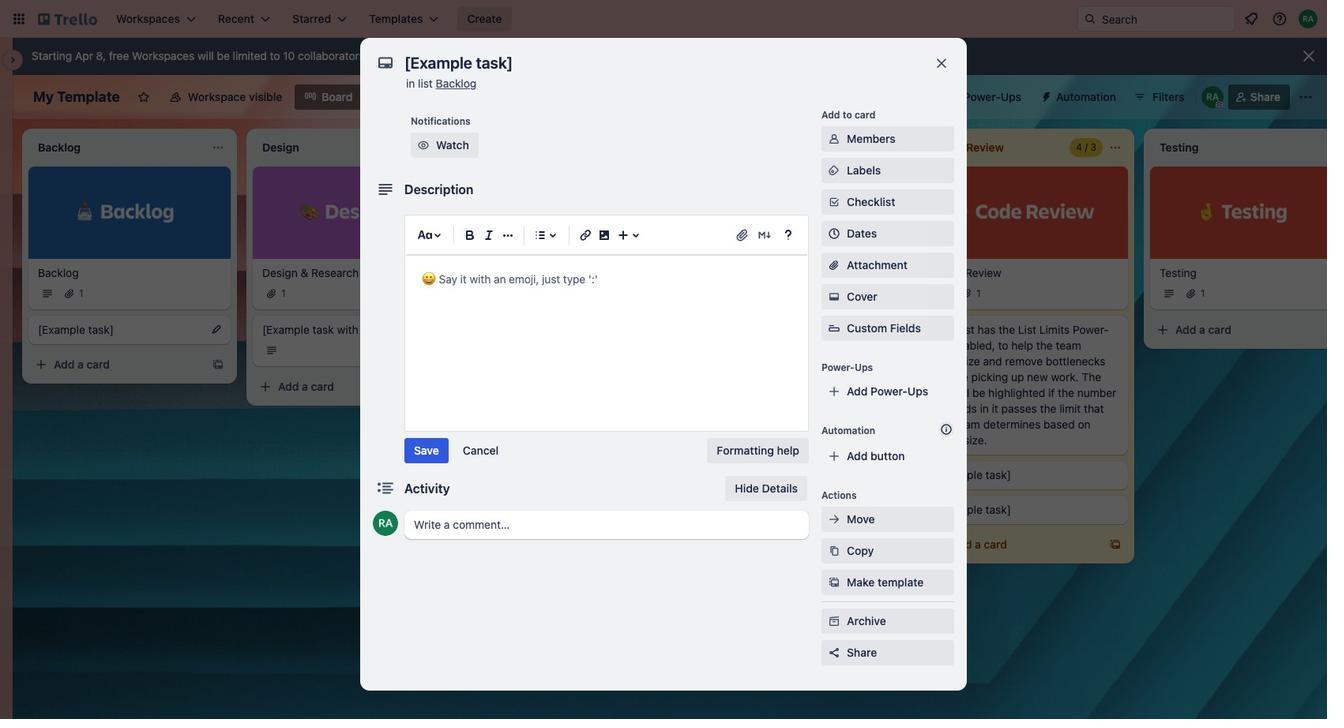 Task type: describe. For each thing, give the bounding box(es) containing it.
1 horizontal spatial up
[[1011, 370, 1024, 384]]

limit
[[1060, 402, 1081, 415]]

more formatting image
[[498, 226, 517, 245]]

add power-ups link
[[822, 379, 954, 404]]

description
[[404, 182, 474, 197]]

1 vertical spatial to
[[843, 109, 852, 121]]

attachment
[[847, 258, 908, 272]]

2 vertical spatial [example task] link
[[935, 502, 1119, 518]]

collaborators.
[[298, 49, 368, 62]]

if
[[1048, 386, 1055, 399]]

actions
[[822, 490, 857, 502]]

[example for the bottom [example task] link
[[935, 503, 983, 516]]

design & research
[[262, 266, 359, 279]]

before
[[935, 370, 968, 384]]

sm image for cover
[[826, 289, 842, 305]]

dates button
[[822, 221, 954, 246]]

share for the bottom share button
[[847, 646, 877, 660]]

sm image for copy
[[826, 543, 842, 559]]

save button
[[404, 438, 449, 464]]

0 horizontal spatial ruby anderson (rubyanderson7) image
[[373, 511, 398, 536]]

&
[[301, 266, 308, 279]]

about
[[432, 49, 461, 62]]

[example task] for the top [example task] link
[[38, 323, 114, 336]]

[example task] for the middle [example task] link
[[935, 468, 1011, 482]]

members link
[[822, 126, 954, 152]]

sm image for labels
[[826, 163, 842, 179]]

workspace visible button
[[160, 85, 292, 110]]

will inside this list has the list limits power- up enabled, to help the team prioritize and remove bottlenecks before picking up new work. the list will be highlighted if the number of cards in it passes the limit that the team determines based on team size.
[[953, 386, 970, 399]]

open help dialog image
[[779, 226, 798, 245]]

filters
[[1153, 90, 1185, 103]]

add inside add power-ups link
[[847, 385, 868, 398]]

0 horizontal spatial automation
[[822, 425, 875, 437]]

automation inside automation button
[[1056, 90, 1116, 103]]

members
[[847, 132, 896, 145]]

formatting help
[[717, 444, 799, 457]]

button
[[871, 449, 905, 463]]

power- inside button
[[964, 90, 1001, 103]]

0 horizontal spatial to
[[270, 49, 280, 62]]

do
[[502, 266, 516, 279]]

star or unstar board image
[[137, 91, 150, 103]]

the down if
[[1040, 402, 1057, 415]]

this
[[935, 323, 957, 336]]

show menu image
[[1298, 89, 1314, 105]]

highlighted
[[988, 386, 1045, 399]]

review
[[965, 266, 1002, 279]]

workspaces
[[132, 49, 195, 62]]

1 for code review
[[976, 287, 981, 299]]

list
[[1018, 323, 1036, 336]]

help inside formatting help link
[[777, 444, 799, 457]]

this list has the list limits power- up enabled, to help the team prioritize and remove bottlenecks before picking up new work. the list will be highlighted if the number of cards in it passes the limit that the team determines based on team size.
[[935, 323, 1117, 447]]

in list backlog
[[406, 77, 477, 90]]

custom fields
[[847, 322, 921, 335]]

based
[[1044, 418, 1075, 431]]

filters button
[[1129, 85, 1190, 110]]

0 vertical spatial up
[[935, 339, 948, 352]]

with
[[337, 323, 358, 336]]

[example task] for the bottom [example task] link
[[935, 503, 1011, 516]]

work.
[[1051, 370, 1079, 384]]

hide
[[735, 482, 759, 495]]

number
[[1077, 386, 1117, 399]]

copy link
[[822, 539, 954, 564]]

code
[[935, 266, 962, 279]]

help inside this list has the list limits power- up enabled, to help the team prioritize and remove bottlenecks before picking up new work. the list will be highlighted if the number of cards in it passes the limit that the team determines based on team size.
[[1011, 339, 1033, 352]]

starting
[[32, 49, 72, 62]]

archive link
[[822, 609, 954, 634]]

search image
[[1084, 13, 1096, 25]]

1 vertical spatial power-ups
[[822, 362, 873, 374]]

custom
[[847, 322, 887, 335]]

my template
[[33, 88, 120, 105]]

task] for the top [example task] link
[[88, 323, 114, 336]]

share for right share button
[[1250, 90, 1281, 103]]

workspace
[[188, 90, 246, 103]]

add inside add button button
[[847, 449, 868, 463]]

bottlenecks
[[1046, 354, 1106, 368]]

make template
[[847, 576, 924, 589]]

ruby anderson (rubyanderson7) image
[[1299, 9, 1318, 28]]

cards
[[949, 402, 977, 415]]

to inside this list has the list limits power- up enabled, to help the team prioritize and remove bottlenecks before picking up new work. the list will be highlighted if the number of cards in it passes the limit that the team determines based on team size.
[[998, 339, 1008, 352]]

image image
[[595, 226, 614, 245]]

of
[[935, 402, 946, 415]]

checklist button
[[822, 190, 954, 215]]

0 vertical spatial backlog
[[436, 77, 477, 90]]

starting apr 8, free workspaces will be limited to 10 collaborators. learn more about collaborator limits
[[32, 49, 555, 62]]

0 horizontal spatial in
[[406, 77, 415, 90]]

learn
[[371, 49, 400, 62]]

italic ⌘i image
[[480, 226, 498, 245]]

[example for the middle [example task] link
[[935, 468, 983, 482]]

new
[[1027, 370, 1048, 384]]

the down 'limits'
[[1036, 339, 1053, 352]]

open information menu image
[[1272, 11, 1288, 27]]

create from template… image for backlog
[[212, 358, 224, 371]]

watch
[[436, 138, 469, 152]]

move
[[847, 513, 875, 526]]

link image
[[576, 226, 595, 245]]

text styles image
[[416, 226, 434, 245]]

1 horizontal spatial ruby anderson (rubyanderson7) image
[[1201, 86, 1223, 108]]

bold ⌘b image
[[461, 226, 480, 245]]

add button
[[847, 449, 905, 463]]

board
[[322, 90, 353, 103]]

make
[[847, 576, 875, 589]]

sm image for members
[[826, 131, 842, 147]]

to
[[487, 266, 499, 279]]

custom fields button
[[822, 321, 954, 337]]

Main content area, start typing to enter text. text field
[[422, 270, 792, 289]]

watch button
[[411, 133, 479, 158]]

my
[[33, 88, 54, 105]]

[example for [example task with designs] link
[[262, 323, 310, 336]]

to do
[[487, 266, 516, 279]]

hide details link
[[725, 476, 807, 502]]

move link
[[822, 507, 954, 532]]

labels link
[[822, 158, 954, 183]]

task
[[313, 323, 334, 336]]

8,
[[96, 49, 106, 62]]

free
[[109, 49, 129, 62]]

1 vertical spatial team
[[955, 418, 980, 431]]

workspace visible
[[188, 90, 282, 103]]

0 horizontal spatial be
[[217, 49, 230, 62]]



Task type: locate. For each thing, give the bounding box(es) containing it.
1 horizontal spatial create from template… image
[[1109, 538, 1122, 551]]

0 vertical spatial ups
[[1001, 90, 1021, 103]]

2 vertical spatial ups
[[908, 385, 928, 398]]

primary element
[[0, 0, 1327, 38]]

passes
[[1001, 402, 1037, 415]]

to up and
[[998, 339, 1008, 352]]

attach and insert link image
[[735, 228, 750, 243]]

be left the limited
[[217, 49, 230, 62]]

share left show menu image
[[1250, 90, 1281, 103]]

sm image inside cover link
[[826, 289, 842, 305]]

0 vertical spatial in
[[406, 77, 415, 90]]

cover link
[[822, 284, 954, 310]]

the right if
[[1058, 386, 1074, 399]]

list up the enabled,
[[960, 323, 975, 336]]

share
[[1250, 90, 1281, 103], [847, 646, 877, 660]]

up up highlighted on the right of page
[[1011, 370, 1024, 384]]

Write a comment text field
[[404, 511, 809, 540]]

sm image for watch
[[416, 137, 431, 153]]

in inside this list has the list limits power- up enabled, to help the team prioritize and remove bottlenecks before picking up new work. the list will be highlighted if the number of cards in it passes the limit that the team determines based on team size.
[[980, 402, 989, 415]]

2 vertical spatial list
[[935, 386, 950, 399]]

sm image for make template
[[826, 575, 842, 591]]

1 horizontal spatial share
[[1250, 90, 1281, 103]]

and
[[983, 354, 1002, 368]]

lists image
[[531, 226, 550, 245]]

1 vertical spatial up
[[1011, 370, 1024, 384]]

sm image down actions
[[826, 512, 842, 528]]

1 horizontal spatial share button
[[1228, 85, 1290, 110]]

labels
[[847, 164, 881, 177]]

power-ups
[[964, 90, 1021, 103], [822, 362, 873, 374]]

board link
[[295, 85, 362, 110]]

edit card image
[[210, 323, 223, 335]]

0 horizontal spatial power-ups
[[822, 362, 873, 374]]

code review
[[935, 266, 1002, 279]]

list up of
[[935, 386, 950, 399]]

cover
[[847, 290, 877, 303]]

share button down archive link in the bottom right of the page
[[822, 641, 954, 666]]

[example task with designs]
[[262, 323, 405, 336]]

0 vertical spatial power-ups
[[964, 90, 1021, 103]]

sm image inside watch button
[[416, 137, 431, 153]]

0 vertical spatial [example task]
[[38, 323, 114, 336]]

create from template… image
[[212, 358, 224, 371], [1109, 538, 1122, 551]]

it
[[992, 402, 998, 415]]

0 notifications image
[[1242, 9, 1261, 28]]

list for this
[[960, 323, 975, 336]]

0 horizontal spatial share button
[[822, 641, 954, 666]]

Board name text field
[[25, 85, 128, 110]]

0 vertical spatial will
[[197, 49, 214, 62]]

1 1 from the left
[[79, 287, 83, 299]]

be inside this list has the list limits power- up enabled, to help the team prioritize and remove bottlenecks before picking up new work. the list will be highlighted if the number of cards in it passes the limit that the team determines based on team size.
[[973, 386, 985, 399]]

sm image
[[826, 131, 842, 147], [826, 289, 842, 305], [826, 512, 842, 528], [826, 543, 842, 559]]

formatting
[[717, 444, 774, 457]]

research
[[311, 266, 359, 279]]

create from template… image for code review
[[1109, 538, 1122, 551]]

0 horizontal spatial will
[[197, 49, 214, 62]]

sm image down add to card at the top
[[826, 131, 842, 147]]

[example
[[38, 323, 85, 336], [262, 323, 310, 336], [935, 468, 983, 482], [935, 503, 983, 516]]

testing link
[[1160, 265, 1327, 281]]

0 horizontal spatial up
[[935, 339, 948, 352]]

automation button
[[1034, 85, 1126, 110]]

code review link
[[935, 265, 1119, 281]]

2 sm image from the top
[[826, 289, 842, 305]]

1 vertical spatial list
[[960, 323, 975, 336]]

remove
[[1005, 354, 1043, 368]]

in down more
[[406, 77, 415, 90]]

1 horizontal spatial automation
[[1056, 90, 1116, 103]]

1 vertical spatial share button
[[822, 641, 954, 666]]

picking
[[971, 370, 1008, 384]]

1 horizontal spatial will
[[953, 386, 970, 399]]

power-
[[964, 90, 1001, 103], [1073, 323, 1109, 336], [822, 362, 855, 374], [871, 385, 908, 398]]

limits
[[1039, 323, 1070, 336]]

list down more
[[418, 77, 433, 90]]

1
[[79, 287, 83, 299], [281, 287, 286, 299], [528, 287, 532, 299], [976, 287, 981, 299], [1201, 287, 1205, 299]]

task] for the bottom [example task] link
[[986, 503, 1011, 516]]

sm image left "archive"
[[826, 614, 842, 630]]

be
[[217, 49, 230, 62], [973, 386, 985, 399]]

sm image left labels
[[826, 163, 842, 179]]

1 horizontal spatial in
[[980, 402, 989, 415]]

3 sm image from the top
[[826, 512, 842, 528]]

1 horizontal spatial list
[[935, 386, 950, 399]]

template
[[878, 576, 924, 589]]

0 horizontal spatial list
[[418, 77, 433, 90]]

notifications
[[411, 115, 471, 127]]

team down cards
[[955, 418, 980, 431]]

sm image left the watch
[[416, 137, 431, 153]]

help up "details"
[[777, 444, 799, 457]]

2 horizontal spatial to
[[998, 339, 1008, 352]]

0 horizontal spatial ups
[[855, 362, 873, 374]]

add to card
[[822, 109, 876, 121]]

None text field
[[397, 49, 918, 77]]

Search field
[[1096, 7, 1235, 31]]

collaborator
[[464, 49, 525, 62]]

1 for backlog
[[79, 287, 83, 299]]

prioritize
[[935, 354, 980, 368]]

0 vertical spatial help
[[1011, 339, 1033, 352]]

1 sm image from the top
[[826, 131, 842, 147]]

details
[[762, 482, 798, 495]]

the down of
[[935, 418, 952, 431]]

0 vertical spatial be
[[217, 49, 230, 62]]

power-ups inside button
[[964, 90, 1021, 103]]

1 horizontal spatial ups
[[908, 385, 928, 398]]

copy
[[847, 544, 874, 558]]

0 vertical spatial [example task] link
[[38, 322, 221, 338]]

2 horizontal spatial ups
[[1001, 90, 1021, 103]]

help
[[1011, 339, 1033, 352], [777, 444, 799, 457]]

visible
[[249, 90, 282, 103]]

archive
[[847, 615, 886, 628]]

add power-ups
[[847, 385, 928, 398]]

sm image for archive
[[826, 614, 842, 630]]

will up cards
[[953, 386, 970, 399]]

1 vertical spatial automation
[[822, 425, 875, 437]]

1 vertical spatial be
[[973, 386, 985, 399]]

0 vertical spatial ruby anderson (rubyanderson7) image
[[1201, 86, 1223, 108]]

will right workspaces
[[197, 49, 214, 62]]

help up remove
[[1011, 339, 1033, 352]]

the
[[1082, 370, 1101, 384]]

designs]
[[361, 323, 405, 336]]

on
[[1078, 418, 1091, 431]]

0 vertical spatial share
[[1250, 90, 1281, 103]]

1 vertical spatial backlog
[[38, 266, 79, 279]]

0 vertical spatial create from template… image
[[212, 358, 224, 371]]

ups inside button
[[1001, 90, 1021, 103]]

to up members
[[843, 109, 852, 121]]

automation up 'add button'
[[822, 425, 875, 437]]

1 horizontal spatial to
[[843, 109, 852, 121]]

hide details
[[735, 482, 798, 495]]

1 horizontal spatial power-ups
[[964, 90, 1021, 103]]

0 vertical spatial task]
[[88, 323, 114, 336]]

automation up 4 / 3
[[1056, 90, 1116, 103]]

4 sm image from the top
[[826, 543, 842, 559]]

size.
[[964, 433, 987, 447]]

2 vertical spatial team
[[935, 433, 961, 447]]

1 horizontal spatial be
[[973, 386, 985, 399]]

2 vertical spatial to
[[998, 339, 1008, 352]]

1 horizontal spatial backlog link
[[436, 77, 477, 90]]

0 horizontal spatial backlog link
[[38, 265, 221, 281]]

the right has
[[999, 323, 1015, 336]]

0 horizontal spatial create from template… image
[[212, 358, 224, 371]]

to do link
[[487, 265, 670, 281]]

automation
[[1056, 90, 1116, 103], [822, 425, 875, 437]]

1 vertical spatial ups
[[855, 362, 873, 374]]

0 vertical spatial automation
[[1056, 90, 1116, 103]]

0 horizontal spatial share
[[847, 646, 877, 660]]

2 horizontal spatial list
[[960, 323, 975, 336]]

1 vertical spatial task]
[[986, 468, 1011, 482]]

checklist
[[847, 195, 895, 209]]

[example task with designs] link
[[262, 322, 446, 338]]

1 vertical spatial ruby anderson (rubyanderson7) image
[[373, 511, 398, 536]]

1 vertical spatial backlog link
[[38, 265, 221, 281]]

0 vertical spatial team
[[1056, 339, 1081, 352]]

sm image inside copy link
[[826, 543, 842, 559]]

save
[[414, 444, 439, 457]]

attachment button
[[822, 253, 954, 278]]

sm image left cover
[[826, 289, 842, 305]]

0 horizontal spatial help
[[777, 444, 799, 457]]

template
[[57, 88, 120, 105]]

0 vertical spatial list
[[418, 77, 433, 90]]

design & research link
[[262, 265, 446, 281]]

sm image for move
[[826, 512, 842, 528]]

3
[[1091, 141, 1096, 153]]

[example for the top [example task] link
[[38, 323, 85, 336]]

4
[[1076, 141, 1082, 153]]

make template link
[[822, 570, 954, 596]]

learn more about collaborator limits link
[[371, 49, 555, 62]]

editor toolbar toolbar
[[412, 223, 801, 248]]

add
[[822, 109, 840, 121], [1175, 323, 1196, 336], [54, 358, 75, 371], [278, 380, 299, 393], [847, 385, 868, 398], [847, 449, 868, 463], [951, 538, 972, 551]]

team left 'size.' on the bottom right
[[935, 433, 961, 447]]

enabled,
[[951, 339, 995, 352]]

1 horizontal spatial backlog
[[436, 77, 477, 90]]

be down picking at bottom
[[973, 386, 985, 399]]

design
[[262, 266, 298, 279]]

that
[[1084, 402, 1104, 415]]

4 1 from the left
[[976, 287, 981, 299]]

dates
[[847, 227, 877, 240]]

sm image inside members link
[[826, 131, 842, 147]]

power- inside this list has the list limits power- up enabled, to help the team prioritize and remove bottlenecks before picking up new work. the list will be highlighted if the number of cards in it passes the limit that the team determines based on team size.
[[1073, 323, 1109, 336]]

1 vertical spatial will
[[953, 386, 970, 399]]

team
[[1056, 339, 1081, 352], [955, 418, 980, 431], [935, 433, 961, 447]]

1 horizontal spatial help
[[1011, 339, 1033, 352]]

share button left show menu image
[[1228, 85, 1290, 110]]

sm image left make
[[826, 575, 842, 591]]

1 for to do
[[528, 287, 532, 299]]

ruby anderson (rubyanderson7) image
[[1201, 86, 1223, 108], [373, 511, 398, 536]]

sm image left copy
[[826, 543, 842, 559]]

up down this
[[935, 339, 948, 352]]

in left it
[[980, 402, 989, 415]]

2 vertical spatial [example task]
[[935, 503, 1011, 516]]

10
[[283, 49, 295, 62]]

0 vertical spatial share button
[[1228, 85, 1290, 110]]

[example task]
[[38, 323, 114, 336], [935, 468, 1011, 482], [935, 503, 1011, 516]]

1 for testing
[[1201, 287, 1205, 299]]

0 horizontal spatial backlog
[[38, 266, 79, 279]]

a
[[1199, 323, 1205, 336], [77, 358, 84, 371], [302, 380, 308, 393], [975, 538, 981, 551]]

sm image
[[416, 137, 431, 153], [826, 163, 842, 179], [826, 575, 842, 591], [826, 614, 842, 630]]

activity
[[404, 482, 450, 496]]

this list has the list limits power- up enabled, to help the team prioritize and remove bottlenecks before picking up new work. the list will be highlighted if the number of cards in it passes the limit that the team determines based on team size. link
[[935, 322, 1119, 448]]

to left 10
[[270, 49, 280, 62]]

3 1 from the left
[[528, 287, 532, 299]]

list
[[418, 77, 433, 90], [960, 323, 975, 336], [935, 386, 950, 399]]

1 vertical spatial in
[[980, 402, 989, 415]]

create
[[467, 12, 502, 25]]

sm image inside move "link"
[[826, 512, 842, 528]]

view markdown image
[[757, 228, 773, 243]]

sm image inside make template link
[[826, 575, 842, 591]]

team up bottlenecks
[[1056, 339, 1081, 352]]

/
[[1085, 141, 1088, 153]]

task] for the middle [example task] link
[[986, 468, 1011, 482]]

list for in
[[418, 77, 433, 90]]

0 vertical spatial to
[[270, 49, 280, 62]]

limits
[[528, 49, 555, 62]]

1 vertical spatial [example task]
[[935, 468, 1011, 482]]

to
[[270, 49, 280, 62], [843, 109, 852, 121], [998, 339, 1008, 352]]

1 vertical spatial [example task] link
[[935, 467, 1119, 483]]

limited
[[233, 49, 267, 62]]

determines
[[983, 418, 1041, 431]]

sm image inside labels link
[[826, 163, 842, 179]]

1 vertical spatial help
[[777, 444, 799, 457]]

2 vertical spatial task]
[[986, 503, 1011, 516]]

add button button
[[822, 444, 954, 469]]

1 vertical spatial share
[[847, 646, 877, 660]]

share down "archive"
[[847, 646, 877, 660]]

1 vertical spatial create from template… image
[[1109, 538, 1122, 551]]

0 vertical spatial backlog link
[[436, 77, 477, 90]]

sm image inside archive link
[[826, 614, 842, 630]]

5 1 from the left
[[1201, 287, 1205, 299]]

2 1 from the left
[[281, 287, 286, 299]]



Task type: vqa. For each thing, say whether or not it's contained in the screenshot.
"Design"
yes



